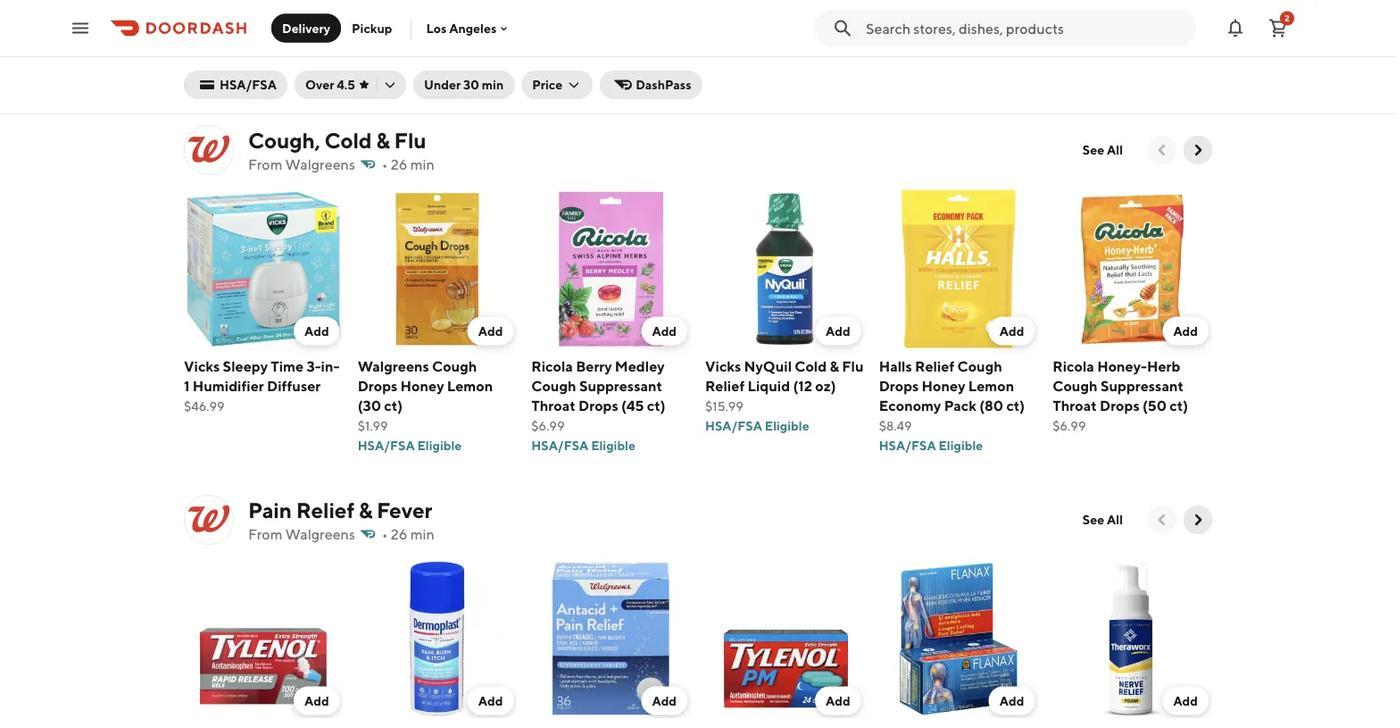Task type: describe. For each thing, give the bounding box(es) containing it.
0 vertical spatial flu
[[394, 127, 427, 153]]

34
[[920, 57, 935, 71]]

throat for honey-
[[1053, 397, 1098, 414]]

(30
[[358, 397, 381, 414]]

cough inside walgreens cough drops honey lemon (30 ct) $1.99 hsa/fsa eligible
[[432, 357, 477, 374]]

suppressant for (50
[[1101, 377, 1184, 394]]

24
[[577, 57, 592, 71]]

min down fever
[[411, 526, 435, 543]]

hsa/fsa inside vicks nyquil cold & flu relief liquid (12 oz) $15.99 hsa/fsa eligible
[[706, 418, 763, 433]]

relief inside vicks nyquil cold & flu relief liquid (12 oz) $15.99 hsa/fsa eligible
[[706, 377, 745, 394]]

add for ricola berry medley cough suppressant throat drops (45 ct) image
[[652, 323, 677, 338]]

medley
[[615, 357, 665, 374]]

0 horizontal spatial cold
[[325, 127, 372, 153]]

rite
[[879, 34, 907, 51]]

pickup button
[[341, 14, 403, 42]]

in-
[[321, 357, 340, 374]]

click to add this store to your saved list image for walgreens
[[489, 34, 510, 55]]

(12
[[793, 377, 813, 394]]

$1.99
[[358, 418, 388, 433]]

over
[[305, 77, 334, 92]]

pickup
[[352, 21, 392, 35]]

los angeles
[[426, 21, 497, 36]]

1 items, open order cart image
[[1268, 17, 1290, 39]]

add for tylenol extra strength rapid release 500 mg gelcaps (100 ct) image
[[305, 693, 329, 708]]

cough inside "ricola berry medley cough suppressant throat drops (45 ct) $6.99 hsa/fsa eligible"
[[532, 377, 577, 394]]

drops inside halls relief cough drops honey lemon economy pack (80 ct) $8.49 hsa/fsa eligible
[[879, 377, 919, 394]]

0 vertical spatial 26
[[227, 57, 242, 71]]

2 $3.99 from the left
[[626, 57, 658, 71]]

diffuser
[[267, 377, 321, 394]]

min inside button
[[482, 77, 504, 92]]

ricola honey-herb cough suppressant throat drops (50 ct) image
[[1053, 189, 1213, 349]]

vicks sleepy time 3-in-1 humidifier diffuser image
[[184, 189, 344, 349]]

all for pain relief & fever
[[1108, 512, 1124, 527]]

add for tylenol pm extra strength pain reliever & sleep aid 500 mg caplets (24 ct) image
[[826, 693, 851, 708]]

halls relief cough drops honey lemon economy pack (80 ct) $8.49 hsa/fsa eligible
[[879, 357, 1026, 453]]

under 30 min
[[424, 77, 504, 92]]

vicks for relief
[[706, 357, 742, 374]]

under 30 min button
[[414, 71, 515, 99]]

flu inside vicks nyquil cold & flu relief liquid (12 oz) $15.99 hsa/fsa eligible
[[842, 357, 864, 374]]

see all for pain relief & fever
[[1083, 512, 1124, 527]]

los
[[426, 21, 447, 36]]

walgreens down 'pain relief & fever'
[[285, 526, 355, 543]]

cough, cold & flu
[[248, 127, 427, 153]]

1
[[184, 377, 190, 394]]

all for cough, cold & flu
[[1108, 142, 1124, 157]]

• 26 min for flu
[[382, 156, 435, 173]]

2 mi from the left
[[553, 57, 567, 71]]

tylenol extra strength rapid release 500 mg gelcaps (100 ct) image
[[184, 559, 344, 719]]

angeles
[[449, 21, 497, 36]]

oz)
[[816, 377, 836, 394]]

from for cough, cold & flu
[[248, 156, 283, 173]]

delivery for walgreens
[[311, 57, 356, 71]]

2 fee from the left
[[709, 57, 727, 71]]

30
[[464, 77, 480, 92]]

relief for drops
[[916, 357, 955, 374]]

walgreens effervescent pain relief tablets original (36 ct) image
[[532, 559, 691, 719]]

eligible inside vicks nyquil cold & flu relief liquid (12 oz) $15.99 hsa/fsa eligible
[[765, 418, 810, 433]]

hsa/fsa inside button
[[220, 77, 277, 92]]

ricola for berry
[[532, 357, 573, 374]]

theraworx nerve relief foam (7.1 oz) image
[[1053, 559, 1213, 719]]

26 for cough, cold & flu
[[391, 156, 408, 173]]

see all link for cough, cold & flu
[[1073, 136, 1134, 164]]

dermoplast pain & itch relief spray (2.75 oz) image
[[358, 559, 517, 719]]

walgreens up 1.0
[[184, 34, 256, 51]]

over 4.5 button
[[295, 71, 406, 99]]

walgreens cough drops honey lemon (30 ct) $1.99 hsa/fsa eligible
[[358, 357, 493, 453]]

price button
[[522, 71, 593, 99]]

honey inside walgreens cough drops honey lemon (30 ct) $1.99 hsa/fsa eligible
[[401, 377, 444, 394]]

walgreens inside walgreens cough drops honey lemon (30 ct) $1.99 hsa/fsa eligible
[[358, 357, 429, 374]]

1.0
[[184, 57, 201, 71]]

1.0 mi • 26 min • $3.99 delivery fee
[[184, 57, 377, 71]]

• 26 min for fever
[[382, 526, 435, 543]]

pain
[[248, 497, 292, 523]]

3-
[[307, 357, 321, 374]]

ricola berry medley cough suppressant throat drops (45 ct) $6.99 hsa/fsa eligible
[[532, 357, 666, 453]]

pack
[[945, 397, 977, 414]]

min right 24
[[594, 57, 616, 71]]

drops inside walgreens cough drops honey lemon (30 ct) $1.99 hsa/fsa eligible
[[358, 377, 398, 394]]

fever
[[377, 497, 432, 523]]

see all for cough, cold & flu
[[1083, 142, 1124, 157]]

ct) inside halls relief cough drops honey lemon economy pack (80 ct) $8.49 hsa/fsa eligible
[[1007, 397, 1026, 414]]

see for flu
[[1083, 142, 1105, 157]]

1.7 mi • 34 min • $3.99 delivery fee
[[879, 57, 1070, 71]]

add for theraworx nerve relief foam (7.1 oz) image
[[1174, 693, 1199, 708]]

vicks for 1
[[184, 357, 220, 374]]

$3.99 for rite aid
[[969, 57, 1002, 71]]

add for the dermoplast pain & itch relief spray (2.75 oz) image
[[479, 693, 503, 708]]

over 4.5
[[305, 77, 356, 92]]

(1,600+)
[[220, 76, 268, 91]]

notification bell image
[[1225, 17, 1247, 39]]

cough,
[[248, 127, 320, 153]]

click to add this store to your saved list image for rite aid
[[1184, 34, 1206, 55]]

next button of carousel image for flu
[[1190, 141, 1208, 159]]

vicks nyquil cold & flu relief liquid (12 oz) $15.99 hsa/fsa eligible
[[706, 357, 864, 433]]

economy
[[879, 397, 942, 414]]

open menu image
[[70, 17, 91, 39]]

next button of carousel image for fever
[[1190, 511, 1208, 529]]

pain relief & fever
[[248, 497, 432, 523]]

$8.49
[[879, 418, 912, 433]]

add for walgreens effervescent pain relief tablets original (36 ct) image
[[652, 693, 677, 708]]

price
[[533, 77, 563, 92]]

eligible inside halls relief cough drops honey lemon economy pack (80 ct) $8.49 hsa/fsa eligible
[[939, 438, 984, 453]]

min up (1,600+)
[[244, 57, 266, 71]]

halls
[[879, 357, 913, 374]]

4.7
[[532, 76, 549, 91]]

delivery for rite aid
[[1004, 57, 1049, 71]]

walgreens down cough, cold & flu
[[285, 156, 355, 173]]

$46.99
[[184, 399, 225, 413]]



Task type: locate. For each thing, give the bounding box(es) containing it.
throat
[[532, 397, 576, 414], [1053, 397, 1098, 414]]

1 horizontal spatial throat
[[1053, 397, 1098, 414]]

2 vertical spatial relief
[[296, 497, 355, 523]]

2 vicks from the left
[[706, 357, 742, 374]]

& inside vicks nyquil cold & flu relief liquid (12 oz) $15.99 hsa/fsa eligible
[[830, 357, 840, 374]]

& up the "oz)"
[[830, 357, 840, 374]]

1 vicks from the left
[[184, 357, 220, 374]]

1 throat from the left
[[532, 397, 576, 414]]

1 horizontal spatial $3.99
[[626, 57, 658, 71]]

click to add this store to your saved list image
[[837, 34, 858, 55]]

0.3
[[532, 57, 551, 71]]

relief right pain
[[296, 497, 355, 523]]

vicks
[[184, 357, 220, 374], [706, 357, 742, 374]]

ricola for honey-
[[1053, 357, 1095, 374]]

ct) inside ricola honey-herb cough suppressant throat drops (50 ct) $6.99
[[1170, 397, 1189, 414]]

1 horizontal spatial delivery
[[661, 57, 706, 71]]

0 vertical spatial next button of carousel image
[[1190, 141, 1208, 159]]

0 horizontal spatial honey
[[401, 377, 444, 394]]

1 see all link from the top
[[1073, 136, 1134, 164]]

26 down cough, cold & flu
[[391, 156, 408, 173]]

2 horizontal spatial relief
[[916, 357, 955, 374]]

next button of carousel image
[[1190, 141, 1208, 159], [1190, 511, 1208, 529]]

min right 34 at the right top of the page
[[938, 57, 959, 71]]

aid
[[910, 34, 933, 51]]

delivery
[[311, 57, 356, 71], [661, 57, 706, 71], [1004, 57, 1049, 71]]

min
[[244, 57, 266, 71], [594, 57, 616, 71], [938, 57, 959, 71], [482, 77, 504, 92], [411, 156, 435, 173], [411, 526, 435, 543]]

from walgreens
[[248, 156, 355, 173], [248, 526, 355, 543]]

1 click to add this store to your saved list image from the left
[[489, 34, 510, 55]]

$6.99 inside ricola honey-herb cough suppressant throat drops (50 ct) $6.99
[[1053, 418, 1086, 433]]

0 horizontal spatial &
[[359, 497, 373, 523]]

see all link
[[1073, 136, 1134, 164], [1073, 506, 1134, 534]]

1 vertical spatial see all
[[1083, 512, 1124, 527]]

vicks sleepy time 3-in- 1 humidifier diffuser $46.99
[[184, 357, 340, 413]]

vicks inside "vicks sleepy time 3-in- 1 humidifier diffuser $46.99"
[[184, 357, 220, 374]]

drops left (50
[[1100, 397, 1140, 414]]

$6.99 inside "ricola berry medley cough suppressant throat drops (45 ct) $6.99 hsa/fsa eligible"
[[532, 418, 565, 433]]

lemon
[[447, 377, 493, 394], [969, 377, 1015, 394]]

1 horizontal spatial relief
[[706, 377, 745, 394]]

1 • 26 min from the top
[[382, 156, 435, 173]]

liquid
[[748, 377, 791, 394]]

0 horizontal spatial lemon
[[447, 377, 493, 394]]

2 horizontal spatial delivery
[[1004, 57, 1049, 71]]

drops left (45
[[579, 397, 619, 414]]

fee
[[359, 57, 377, 71], [709, 57, 727, 71], [1052, 57, 1070, 71]]

ricola inside "ricola berry medley cough suppressant throat drops (45 ct) $6.99 hsa/fsa eligible"
[[532, 357, 573, 374]]

0 horizontal spatial delivery
[[311, 57, 356, 71]]

ricola berry medley cough suppressant throat drops (45 ct) image
[[532, 189, 691, 349]]

throat left (50
[[1053, 397, 1098, 414]]

26 down fever
[[391, 526, 408, 543]]

0 horizontal spatial flu
[[394, 127, 427, 153]]

2 vertical spatial 26
[[391, 526, 408, 543]]

3 mi from the left
[[896, 57, 910, 71]]

&
[[376, 127, 390, 153], [830, 357, 840, 374], [359, 497, 373, 523]]

ricola
[[532, 357, 573, 374], [1053, 357, 1095, 374]]

delivery up the "dashpass"
[[661, 57, 706, 71]]

0 horizontal spatial vicks
[[184, 357, 220, 374]]

relief up $15.99
[[706, 377, 745, 394]]

2 lemon from the left
[[969, 377, 1015, 394]]

1 vertical spatial • 26 min
[[382, 526, 435, 543]]

add for flanax pain reliever fever reducer tablets (24 ct) image
[[1000, 693, 1025, 708]]

1 suppressant from the left
[[580, 377, 663, 394]]

halls relief cough drops honey lemon economy pack (80 ct) image
[[879, 189, 1039, 349]]

hsa/fsa down "$1.99"
[[358, 438, 415, 453]]

0 horizontal spatial $6.99
[[532, 418, 565, 433]]

previous button of carousel image for pain relief & fever
[[1154, 511, 1172, 529]]

0 horizontal spatial fee
[[359, 57, 377, 71]]

fee right dashpass button
[[709, 57, 727, 71]]

sleepy
[[223, 357, 268, 374]]

2 ct) from the left
[[647, 397, 666, 414]]

from walgreens down 'cough,'
[[248, 156, 355, 173]]

& left fever
[[359, 497, 373, 523]]

1 horizontal spatial $6.99
[[1053, 418, 1086, 433]]

fee down pickup button
[[359, 57, 377, 71]]

26
[[227, 57, 242, 71], [391, 156, 408, 173], [391, 526, 408, 543]]

2 ricola from the left
[[1053, 357, 1095, 374]]

0.3 mi • 24 min • $3.99 delivery fee
[[532, 57, 727, 71]]

0 vertical spatial relief
[[916, 357, 955, 374]]

26 up (1,600+)
[[227, 57, 242, 71]]

delivery down store search: begin typing to search for stores available on doordash text field
[[1004, 57, 1049, 71]]

$6.99 for berry
[[532, 418, 565, 433]]

3 ct) from the left
[[1007, 397, 1026, 414]]

ct) right the (80
[[1007, 397, 1026, 414]]

• 26 min down fever
[[382, 526, 435, 543]]

eligible inside walgreens cough drops honey lemon (30 ct) $1.99 hsa/fsa eligible
[[418, 438, 462, 453]]

0 vertical spatial cold
[[325, 127, 372, 153]]

1 previous button of carousel image from the top
[[1154, 141, 1172, 159]]

4.6
[[184, 76, 202, 91]]

2 from walgreens from the top
[[248, 526, 355, 543]]

0 horizontal spatial $3.99
[[276, 57, 308, 71]]

$6.99
[[532, 418, 565, 433], [1053, 418, 1086, 433]]

add button
[[294, 317, 340, 345], [294, 317, 340, 345], [468, 317, 514, 345], [468, 317, 514, 345], [642, 317, 688, 345], [642, 317, 688, 345], [816, 317, 862, 345], [816, 317, 862, 345], [989, 317, 1035, 345], [989, 317, 1035, 345], [1163, 317, 1209, 345], [1163, 317, 1209, 345], [294, 687, 340, 715], [294, 687, 340, 715], [468, 687, 514, 715], [468, 687, 514, 715], [642, 687, 688, 715], [642, 687, 688, 715], [816, 687, 862, 715], [816, 687, 862, 715], [989, 687, 1035, 715], [989, 687, 1035, 715], [1163, 687, 1209, 715], [1163, 687, 1209, 715]]

eligible down pack
[[939, 438, 984, 453]]

relief
[[916, 357, 955, 374], [706, 377, 745, 394], [296, 497, 355, 523]]

from down pain
[[248, 526, 283, 543]]

mi
[[203, 57, 217, 71], [553, 57, 567, 71], [896, 57, 910, 71]]

throat left (45
[[532, 397, 576, 414]]

suppressant
[[580, 377, 663, 394], [1101, 377, 1184, 394]]

nyquil
[[745, 357, 792, 374]]

walgreens
[[184, 34, 256, 51], [285, 156, 355, 173], [358, 357, 429, 374], [285, 526, 355, 543]]

1 next button of carousel image from the top
[[1190, 141, 1208, 159]]

$3.99 down store search: begin typing to search for stores available on doordash text field
[[969, 57, 1002, 71]]

1 horizontal spatial flu
[[842, 357, 864, 374]]

hsa/fsa button
[[184, 71, 288, 99]]

0 vertical spatial see all
[[1083, 142, 1124, 157]]

1 vertical spatial see all link
[[1073, 506, 1134, 534]]

mi for rite aid
[[896, 57, 910, 71]]

eligible
[[765, 418, 810, 433], [418, 438, 462, 453], [591, 438, 636, 453], [939, 438, 984, 453]]

1 vertical spatial all
[[1108, 512, 1124, 527]]

mi right the "1.7"
[[896, 57, 910, 71]]

1 vertical spatial next button of carousel image
[[1190, 511, 1208, 529]]

26 for pain relief & fever
[[391, 526, 408, 543]]

2 horizontal spatial $3.99
[[969, 57, 1002, 71]]

under
[[424, 77, 461, 92]]

cold
[[325, 127, 372, 153], [795, 357, 827, 374]]

ct) right "(30"
[[384, 397, 403, 414]]

hsa/fsa inside halls relief cough drops honey lemon economy pack (80 ct) $8.49 hsa/fsa eligible
[[879, 438, 937, 453]]

delivery button
[[272, 14, 341, 42]]

1 lemon from the left
[[447, 377, 493, 394]]

(80
[[980, 397, 1004, 414]]

suppressant up (50
[[1101, 377, 1184, 394]]

from down 'cough,'
[[248, 156, 283, 173]]

drops down halls
[[879, 377, 919, 394]]

& down 'over 4.5' button
[[376, 127, 390, 153]]

drops inside ricola honey-herb cough suppressant throat drops (50 ct) $6.99
[[1100, 397, 1140, 414]]

2 next button of carousel image from the top
[[1190, 511, 1208, 529]]

from for pain relief & fever
[[248, 526, 283, 543]]

flanax pain reliever fever reducer tablets (24 ct) image
[[879, 559, 1039, 719]]

delivery
[[282, 21, 331, 35]]

suppressant inside ricola honey-herb cough suppressant throat drops (50 ct) $6.99
[[1101, 377, 1184, 394]]

$6.99 for honey-
[[1053, 418, 1086, 433]]

$3.99 for walgreens
[[276, 57, 308, 71]]

& for flu
[[376, 127, 390, 153]]

walgreens cough drops honey lemon (30 ct) image
[[358, 189, 517, 349]]

honey inside halls relief cough drops honey lemon economy pack (80 ct) $8.49 hsa/fsa eligible
[[922, 377, 966, 394]]

3 fee from the left
[[1052, 57, 1070, 71]]

1 from from the top
[[248, 156, 283, 173]]

1 see from the top
[[1083, 142, 1105, 157]]

time
[[271, 357, 304, 374]]

$15.99
[[706, 399, 744, 413]]

eligible down (45
[[591, 438, 636, 453]]

honey-
[[1098, 357, 1148, 374]]

add for halls relief cough drops honey lemon economy pack (80 ct) 'image'
[[1000, 323, 1025, 338]]

relief for fever
[[296, 497, 355, 523]]

from walgreens for cough,
[[248, 156, 355, 173]]

hsa/fsa down $15.99
[[706, 418, 763, 433]]

& for fever
[[359, 497, 373, 523]]

suppressant inside "ricola berry medley cough suppressant throat drops (45 ct) $6.99 hsa/fsa eligible"
[[580, 377, 663, 394]]

2 horizontal spatial fee
[[1052, 57, 1070, 71]]

tylenol pm extra strength pain reliever & sleep aid 500 mg caplets (24 ct) image
[[706, 559, 865, 719]]

1 horizontal spatial lemon
[[969, 377, 1015, 394]]

2 see all from the top
[[1083, 512, 1124, 527]]

from
[[248, 156, 283, 173], [248, 526, 283, 543]]

ct) right (50
[[1170, 397, 1189, 414]]

fee for walgreens
[[359, 57, 377, 71]]

1 ct) from the left
[[384, 397, 403, 414]]

min right the 30
[[482, 77, 504, 92]]

rite aid
[[879, 34, 933, 51]]

$3.99 up over
[[276, 57, 308, 71]]

dashpass button
[[600, 71, 703, 99]]

1 vertical spatial from walgreens
[[248, 526, 355, 543]]

1 vertical spatial flu
[[842, 357, 864, 374]]

hsa/fsa inside "ricola berry medley cough suppressant throat drops (45 ct) $6.99 hsa/fsa eligible"
[[532, 438, 589, 453]]

flu
[[394, 127, 427, 153], [842, 357, 864, 374]]

1 delivery from the left
[[311, 57, 356, 71]]

ricola honey-herb cough suppressant throat drops (50 ct) $6.99
[[1053, 357, 1189, 433]]

1 fee from the left
[[359, 57, 377, 71]]

$3.99 up the "dashpass"
[[626, 57, 658, 71]]

1 from walgreens from the top
[[248, 156, 355, 173]]

vicks nyquil cold & flu relief liquid (12 oz) image
[[706, 189, 865, 349]]

2 vertical spatial &
[[359, 497, 373, 523]]

0 horizontal spatial relief
[[296, 497, 355, 523]]

2 horizontal spatial mi
[[896, 57, 910, 71]]

eligible down the (12
[[765, 418, 810, 433]]

all
[[1108, 142, 1124, 157], [1108, 512, 1124, 527]]

2 see from the top
[[1083, 512, 1105, 527]]

walgreens up "(30"
[[358, 357, 429, 374]]

ct) inside walgreens cough drops honey lemon (30 ct) $1.99 hsa/fsa eligible
[[384, 397, 403, 414]]

humidifier
[[193, 377, 264, 394]]

from walgreens for pain
[[248, 526, 355, 543]]

fee down store search: begin typing to search for stores available on doordash text field
[[1052, 57, 1070, 71]]

eligible inside "ricola berry medley cough suppressant throat drops (45 ct) $6.99 hsa/fsa eligible"
[[591, 438, 636, 453]]

flu left halls
[[842, 357, 864, 374]]

3 delivery from the left
[[1004, 57, 1049, 71]]

click to add this store to your saved list image
[[489, 34, 510, 55], [1184, 34, 1206, 55]]

add for vicks nyquil cold & flu relief liquid (12 oz) image on the right top of page
[[826, 323, 851, 338]]

throat inside ricola honey-herb cough suppressant throat drops (50 ct) $6.99
[[1053, 397, 1098, 414]]

2 $6.99 from the left
[[1053, 418, 1086, 433]]

1 horizontal spatial suppressant
[[1101, 377, 1184, 394]]

2 throat from the left
[[1053, 397, 1098, 414]]

flu down under
[[394, 127, 427, 153]]

2 honey from the left
[[922, 377, 966, 394]]

see
[[1083, 142, 1105, 157], [1083, 512, 1105, 527]]

2 all from the top
[[1108, 512, 1124, 527]]

add for the walgreens cough drops honey lemon (30 ct) image
[[479, 323, 503, 338]]

cold up the (12
[[795, 357, 827, 374]]

1 $3.99 from the left
[[276, 57, 308, 71]]

add for vicks sleepy time 3-in-1 humidifier diffuser image
[[305, 323, 329, 338]]

2 click to add this store to your saved list image from the left
[[1184, 34, 1206, 55]]

dashpass
[[636, 77, 692, 92]]

ricola inside ricola honey-herb cough suppressant throat drops (50 ct) $6.99
[[1053, 357, 1095, 374]]

ricola left berry
[[532, 357, 573, 374]]

1 horizontal spatial ricola
[[1053, 357, 1095, 374]]

add for ricola honey-herb cough suppressant throat drops (50 ct) image
[[1174, 323, 1199, 338]]

0 vertical spatial previous button of carousel image
[[1154, 141, 1172, 159]]

mi right 1.0
[[203, 57, 217, 71]]

add
[[305, 323, 329, 338], [479, 323, 503, 338], [652, 323, 677, 338], [826, 323, 851, 338], [1000, 323, 1025, 338], [1174, 323, 1199, 338], [305, 693, 329, 708], [479, 693, 503, 708], [652, 693, 677, 708], [826, 693, 851, 708], [1000, 693, 1025, 708], [1174, 693, 1199, 708]]

1 honey from the left
[[401, 377, 444, 394]]

0 vertical spatial see
[[1083, 142, 1105, 157]]

drops
[[358, 377, 398, 394], [879, 377, 919, 394], [579, 397, 619, 414], [1100, 397, 1140, 414]]

1 vertical spatial from
[[248, 526, 283, 543]]

hsa/fsa inside walgreens cough drops honey lemon (30 ct) $1.99 hsa/fsa eligible
[[358, 438, 415, 453]]

eligible up fever
[[418, 438, 462, 453]]

1 horizontal spatial honey
[[922, 377, 966, 394]]

1.7
[[879, 57, 894, 71]]

1 horizontal spatial cold
[[795, 357, 827, 374]]

fee for rite aid
[[1052, 57, 1070, 71]]

herb
[[1148, 357, 1181, 374]]

min down under
[[411, 156, 435, 173]]

relief inside halls relief cough drops honey lemon economy pack (80 ct) $8.49 hsa/fsa eligible
[[916, 357, 955, 374]]

1 vertical spatial previous button of carousel image
[[1154, 511, 1172, 529]]

previous button of carousel image for cough, cold & flu
[[1154, 141, 1172, 159]]

ricola left honey-
[[1053, 357, 1095, 374]]

mi right 0.3
[[553, 57, 567, 71]]

•
[[219, 57, 225, 71], [268, 57, 273, 71], [569, 57, 575, 71], [618, 57, 623, 71], [913, 57, 918, 71], [961, 57, 967, 71], [382, 156, 388, 173], [382, 526, 388, 543]]

throat for berry
[[532, 397, 576, 414]]

1 ricola from the left
[[532, 357, 573, 374]]

0 vertical spatial from walgreens
[[248, 156, 355, 173]]

see all
[[1083, 142, 1124, 157], [1083, 512, 1124, 527]]

1 vertical spatial relief
[[706, 377, 745, 394]]

from walgreens down pain
[[248, 526, 355, 543]]

relief right halls
[[916, 357, 955, 374]]

• 26 min down cough, cold & flu
[[382, 156, 435, 173]]

1 vertical spatial &
[[830, 357, 840, 374]]

suppressant up (45
[[580, 377, 663, 394]]

lemon inside walgreens cough drops honey lemon (30 ct) $1.99 hsa/fsa eligible
[[447, 377, 493, 394]]

0 horizontal spatial mi
[[203, 57, 217, 71]]

1 horizontal spatial mi
[[553, 57, 567, 71]]

0 vertical spatial all
[[1108, 142, 1124, 157]]

0 horizontal spatial throat
[[532, 397, 576, 414]]

0 horizontal spatial suppressant
[[580, 377, 663, 394]]

2
[[1285, 13, 1291, 23]]

berry
[[576, 357, 612, 374]]

0 vertical spatial • 26 min
[[382, 156, 435, 173]]

cold down 'over 4.5' button
[[325, 127, 372, 153]]

ct)
[[384, 397, 403, 414], [647, 397, 666, 414], [1007, 397, 1026, 414], [1170, 397, 1189, 414]]

2 delivery from the left
[[661, 57, 706, 71]]

drops up "(30"
[[358, 377, 398, 394]]

hsa/fsa down the 1.0 mi • 26 min • $3.99 delivery fee
[[220, 77, 277, 92]]

2 • 26 min from the top
[[382, 526, 435, 543]]

3 $3.99 from the left
[[969, 57, 1002, 71]]

hsa/fsa down $8.49
[[879, 438, 937, 453]]

Store search: begin typing to search for stores available on DoorDash text field
[[866, 18, 1186, 38]]

2 suppressant from the left
[[1101, 377, 1184, 394]]

1 horizontal spatial fee
[[709, 57, 727, 71]]

mi for walgreens
[[203, 57, 217, 71]]

2 button
[[1261, 10, 1297, 46]]

1 vertical spatial 26
[[391, 156, 408, 173]]

(45
[[622, 397, 644, 414]]

1 vertical spatial see
[[1083, 512, 1105, 527]]

4 ct) from the left
[[1170, 397, 1189, 414]]

0 vertical spatial from
[[248, 156, 283, 173]]

$3.99
[[276, 57, 308, 71], [626, 57, 658, 71], [969, 57, 1002, 71]]

1 vertical spatial cold
[[795, 357, 827, 374]]

1 $6.99 from the left
[[532, 418, 565, 433]]

previous button of carousel image
[[1154, 141, 1172, 159], [1154, 511, 1172, 529]]

0 vertical spatial &
[[376, 127, 390, 153]]

throat inside "ricola berry medley cough suppressant throat drops (45 ct) $6.99 hsa/fsa eligible"
[[532, 397, 576, 414]]

delivery up over 4.5
[[311, 57, 356, 71]]

cough inside halls relief cough drops honey lemon economy pack (80 ct) $8.49 hsa/fsa eligible
[[958, 357, 1003, 374]]

(50
[[1143, 397, 1167, 414]]

suppressant for (45
[[580, 377, 663, 394]]

0 horizontal spatial ricola
[[532, 357, 573, 374]]

(650+)
[[567, 76, 606, 91]]

1 horizontal spatial click to add this store to your saved list image
[[1184, 34, 1206, 55]]

1 see all from the top
[[1083, 142, 1124, 157]]

los angeles button
[[426, 21, 511, 36]]

vicks up 1
[[184, 357, 220, 374]]

ct) inside "ricola berry medley cough suppressant throat drops (45 ct) $6.99 hsa/fsa eligible"
[[647, 397, 666, 414]]

4.5
[[337, 77, 356, 92]]

0 horizontal spatial click to add this store to your saved list image
[[489, 34, 510, 55]]

see for fever
[[1083, 512, 1105, 527]]

drops inside "ricola berry medley cough suppressant throat drops (45 ct) $6.99 hsa/fsa eligible"
[[579, 397, 619, 414]]

cold inside vicks nyquil cold & flu relief liquid (12 oz) $15.99 hsa/fsa eligible
[[795, 357, 827, 374]]

1 horizontal spatial vicks
[[706, 357, 742, 374]]

2 previous button of carousel image from the top
[[1154, 511, 1172, 529]]

ct) right (45
[[647, 397, 666, 414]]

cough inside ricola honey-herb cough suppressant throat drops (50 ct) $6.99
[[1053, 377, 1098, 394]]

honey
[[401, 377, 444, 394], [922, 377, 966, 394]]

2 from from the top
[[248, 526, 283, 543]]

1 mi from the left
[[203, 57, 217, 71]]

2 horizontal spatial &
[[830, 357, 840, 374]]

hsa/fsa down berry
[[532, 438, 589, 453]]

1 all from the top
[[1108, 142, 1124, 157]]

vicks up $15.99
[[706, 357, 742, 374]]

vicks inside vicks nyquil cold & flu relief liquid (12 oz) $15.99 hsa/fsa eligible
[[706, 357, 742, 374]]

see all link for pain relief & fever
[[1073, 506, 1134, 534]]

• 26 min
[[382, 156, 435, 173], [382, 526, 435, 543]]

2 see all link from the top
[[1073, 506, 1134, 534]]

1 horizontal spatial &
[[376, 127, 390, 153]]

0 vertical spatial see all link
[[1073, 136, 1134, 164]]

lemon inside halls relief cough drops honey lemon economy pack (80 ct) $8.49 hsa/fsa eligible
[[969, 377, 1015, 394]]



Task type: vqa. For each thing, say whether or not it's contained in the screenshot.
• 26 min
yes



